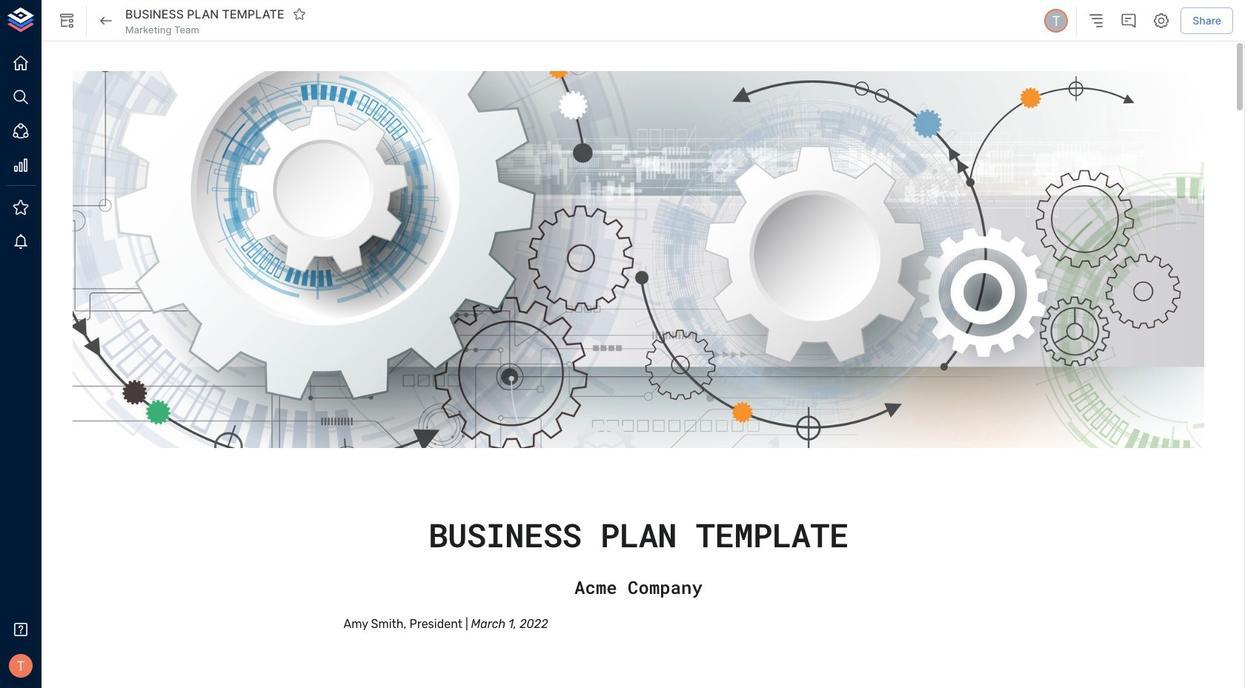 Task type: locate. For each thing, give the bounding box(es) containing it.
comments image
[[1121, 12, 1139, 30]]

settings image
[[1153, 12, 1171, 30]]

show wiki image
[[58, 12, 76, 30]]

go back image
[[97, 12, 115, 30]]

favorite image
[[293, 7, 306, 21]]



Task type: describe. For each thing, give the bounding box(es) containing it.
table of contents image
[[1088, 12, 1106, 30]]



Task type: vqa. For each thing, say whether or not it's contained in the screenshot.
"quick"
no



